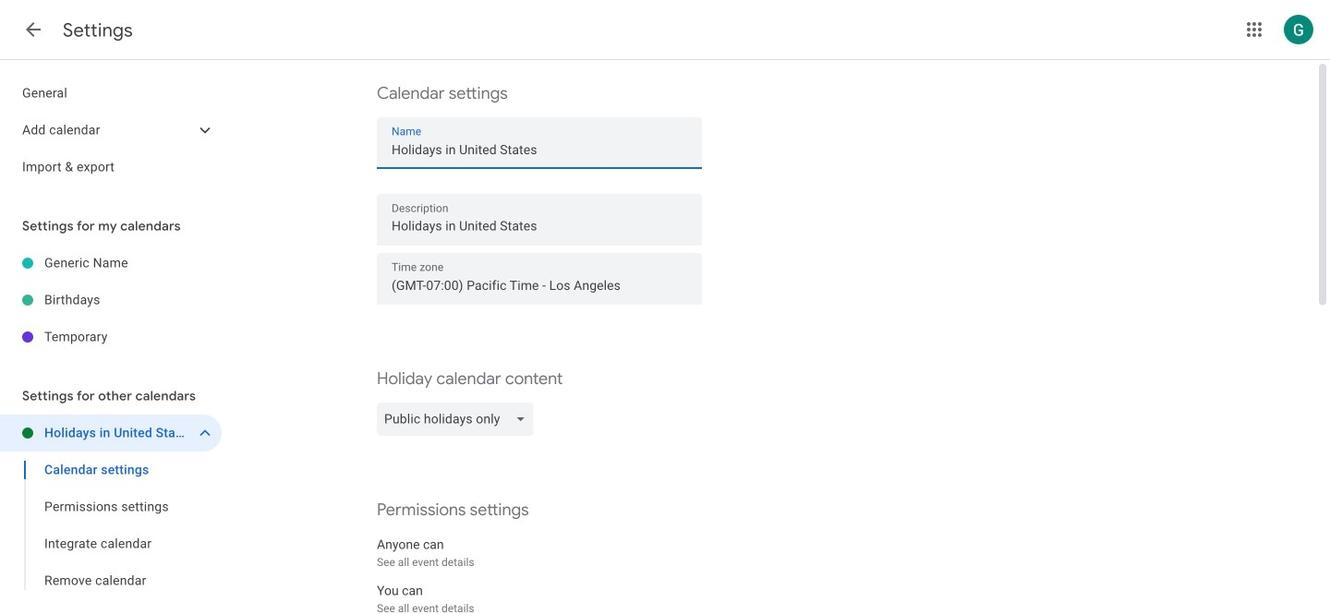 Task type: vqa. For each thing, say whether or not it's contained in the screenshot.
"cell"
no



Task type: locate. For each thing, give the bounding box(es) containing it.
None text field
[[392, 137, 688, 163], [377, 215, 702, 238], [392, 137, 688, 163], [377, 215, 702, 238]]

3 tree from the top
[[0, 415, 222, 600]]

0 vertical spatial tree
[[0, 75, 222, 186]]

2 tree from the top
[[0, 245, 222, 356]]

None field
[[377, 397, 534, 442]]

None text field
[[392, 273, 688, 299]]

2 vertical spatial tree
[[0, 415, 222, 600]]

1 vertical spatial tree
[[0, 245, 222, 356]]

go back image
[[22, 18, 44, 41]]

heading
[[63, 18, 133, 42]]

group
[[0, 452, 222, 600]]

tree
[[0, 75, 222, 186], [0, 245, 222, 356], [0, 415, 222, 600]]

generic name tree item
[[0, 245, 222, 282]]



Task type: describe. For each thing, give the bounding box(es) containing it.
holidays in united states tree item
[[0, 415, 222, 452]]

temporary tree item
[[0, 319, 222, 356]]

birthdays tree item
[[0, 282, 222, 319]]

1 tree from the top
[[0, 75, 222, 186]]



